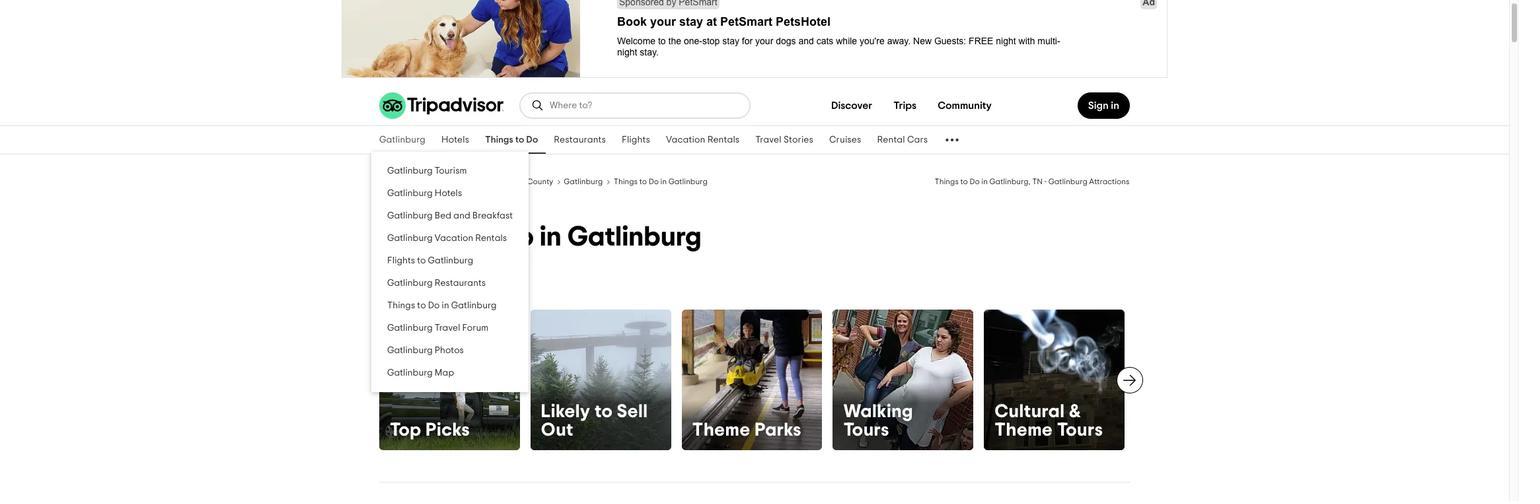 Task type: describe. For each thing, give the bounding box(es) containing it.
things to do
[[485, 136, 538, 145]]

2 vertical spatial things to do in gatlinburg
[[387, 301, 497, 311]]

breakfast
[[473, 212, 513, 221]]

theme parks
[[693, 422, 802, 440]]

theme inside theme parks link
[[693, 422, 751, 440]]

travel stories link
[[748, 126, 822, 154]]

to down popular
[[417, 301, 426, 311]]

discover
[[832, 100, 873, 111]]

map
[[435, 369, 454, 378]]

flights for flights to gatlinburg
[[387, 256, 415, 266]]

in down county
[[540, 223, 562, 251]]

gatlinburg,
[[990, 178, 1031, 186]]

things down popular
[[387, 301, 415, 311]]

bed
[[435, 212, 452, 221]]

things down rental cars link
[[935, 178, 959, 186]]

top
[[390, 422, 422, 440]]

gatlinburg vacation rentals
[[387, 234, 507, 243]]

gatlinburg restaurants
[[387, 279, 486, 288]]

hotels link
[[434, 126, 477, 154]]

trips button
[[883, 93, 928, 119]]

sign in link
[[1078, 93, 1130, 119]]

flights to gatlinburg
[[387, 256, 474, 266]]

things right 'hotels' link
[[485, 136, 514, 145]]

to left the gatlinburg,
[[961, 178, 969, 186]]

gatlinburg travel forum
[[387, 324, 489, 333]]

do down breakfast
[[500, 223, 534, 251]]

to inside the likely to sell out
[[595, 403, 613, 422]]

vacation rentals
[[666, 136, 740, 145]]

likely
[[541, 403, 591, 422]]

and
[[454, 212, 471, 221]]

things down flights 'link'
[[614, 178, 638, 186]]

popular
[[379, 282, 436, 297]]

do left the gatlinburg,
[[970, 178, 980, 186]]

0 horizontal spatial travel
[[435, 324, 460, 333]]

things to do in gatlinburg, tn - gatlinburg attractions
[[935, 178, 1130, 186]]

tourism
[[435, 167, 467, 176]]

gatlinburg map link
[[372, 362, 529, 385]]

next image
[[1122, 373, 1138, 389]]

Search search field
[[550, 100, 739, 112]]

do
[[505, 282, 524, 297]]

to left do
[[486, 282, 501, 297]]

do inside things to do in gatlinburg link
[[428, 301, 440, 311]]

cars
[[908, 136, 928, 145]]

vacation rentals link
[[658, 126, 748, 154]]

county
[[528, 178, 554, 186]]

sell
[[617, 403, 648, 422]]

to down breakfast
[[468, 223, 494, 251]]

tours inside cultural & theme tours
[[1058, 422, 1104, 440]]

gatlinburg vacation rentals link
[[372, 227, 529, 250]]

sign
[[1089, 100, 1109, 111]]

gatlinburg photos
[[387, 346, 464, 356]]

sevier county
[[504, 178, 554, 186]]

rentals inside gatlinburg vacation rentals link
[[476, 234, 507, 243]]

gatlinburg tourism link
[[372, 160, 529, 182]]

1 vertical spatial things to do in gatlinburg
[[379, 223, 702, 251]]

tours inside walking tours
[[844, 422, 890, 440]]

rental cars
[[878, 136, 928, 145]]

cultural & theme tours link
[[984, 310, 1125, 451]]

restaurants inside "restaurants" link
[[554, 136, 606, 145]]

tripadvisor image
[[379, 93, 504, 119]]

sevier
[[504, 178, 526, 186]]

discover button
[[821, 93, 883, 119]]

to up gatlinburg restaurants in the bottom of the page
[[417, 256, 426, 266]]

0 horizontal spatial vacation
[[435, 234, 474, 243]]

advertisement region
[[0, 0, 1510, 81]]

gatlinburg travel forum link
[[372, 317, 529, 340]]

sevier county link
[[504, 176, 554, 186]]

gatlinburg restaurants link
[[372, 272, 529, 295]]

things to do link
[[477, 126, 546, 154]]

0 vertical spatial vacation
[[666, 136, 706, 145]]

walking
[[844, 403, 914, 422]]



Task type: vqa. For each thing, say whether or not it's contained in the screenshot.
cars
yes



Task type: locate. For each thing, give the bounding box(es) containing it.
1 vertical spatial travel
[[435, 324, 460, 333]]

restaurants down the flights to gatlinburg link
[[435, 279, 486, 288]]

1 horizontal spatial tours
[[1058, 422, 1104, 440]]

restaurants left flights 'link'
[[554, 136, 606, 145]]

things to do in gatlinburg down the popular things to do
[[387, 301, 497, 311]]

0 vertical spatial things to do in gatlinburg
[[614, 178, 708, 186]]

hotels up gatlinburg bed and breakfast link
[[435, 189, 462, 198]]

do down flights 'link'
[[649, 178, 659, 186]]

to down flights 'link'
[[640, 178, 647, 186]]

2 theme from the left
[[995, 422, 1053, 440]]

1 vertical spatial gatlinburg link
[[564, 176, 603, 186]]

in down the popular things to do
[[442, 301, 449, 311]]

1 vertical spatial flights
[[387, 256, 415, 266]]

things to do in gatlinburg down breakfast
[[379, 223, 702, 251]]

hotels
[[442, 136, 469, 145], [435, 189, 462, 198]]

in inside 'link'
[[1111, 100, 1120, 111]]

flights up popular
[[387, 256, 415, 266]]

cultural & theme tours
[[995, 403, 1104, 440]]

rentals
[[708, 136, 740, 145], [476, 234, 507, 243]]

gatlinburg hotels
[[387, 189, 462, 198]]

stories
[[784, 136, 814, 145]]

cultural
[[995, 403, 1065, 422]]

cruises link
[[822, 126, 870, 154]]

0 vertical spatial gatlinburg link
[[372, 126, 434, 154]]

rentals left the travel stories link
[[708, 136, 740, 145]]

sign in
[[1089, 100, 1120, 111]]

gatlinburg link up gatlinburg tourism
[[372, 126, 434, 154]]

to left sell
[[595, 403, 613, 422]]

theme inside cultural & theme tours
[[995, 422, 1053, 440]]

1 horizontal spatial vacation
[[666, 136, 706, 145]]

gatlinburg map
[[387, 369, 454, 378]]

hotels up tourism
[[442, 136, 469, 145]]

do down search image
[[527, 136, 538, 145]]

walking tours link
[[833, 310, 974, 451]]

flights inside 'link'
[[622, 136, 650, 145]]

in
[[1111, 100, 1120, 111], [661, 178, 667, 186], [982, 178, 989, 186], [540, 223, 562, 251], [442, 301, 449, 311]]

tours
[[844, 422, 890, 440], [1058, 422, 1104, 440]]

gatlinburg bed and breakfast
[[387, 212, 513, 221]]

gatlinburg photos link
[[372, 340, 529, 362]]

vacation right flights 'link'
[[666, 136, 706, 145]]

do down gatlinburg restaurants in the bottom of the page
[[428, 301, 440, 311]]

flights link
[[614, 126, 658, 154]]

gatlinburg tourism
[[387, 167, 467, 176]]

2 tours from the left
[[1058, 422, 1104, 440]]

0 vertical spatial rentals
[[708, 136, 740, 145]]

travel
[[756, 136, 782, 145], [435, 324, 460, 333]]

popular things to do
[[379, 282, 524, 297]]

things
[[485, 136, 514, 145], [614, 178, 638, 186], [935, 178, 959, 186], [379, 223, 462, 251], [387, 301, 415, 311]]

restaurants
[[554, 136, 606, 145], [435, 279, 486, 288]]

top picks
[[390, 422, 470, 440]]

to up sevier county link
[[516, 136, 525, 145]]

0 vertical spatial restaurants
[[554, 136, 606, 145]]

do
[[527, 136, 538, 145], [649, 178, 659, 186], [970, 178, 980, 186], [500, 223, 534, 251], [428, 301, 440, 311]]

likely to sell out
[[541, 403, 648, 440]]

travel stories
[[756, 136, 814, 145]]

1 horizontal spatial theme
[[995, 422, 1053, 440]]

things
[[439, 282, 483, 297]]

picks
[[426, 422, 470, 440]]

0 horizontal spatial gatlinburg link
[[372, 126, 434, 154]]

&
[[1070, 403, 1082, 422]]

gatlinburg link down "restaurants" link
[[564, 176, 603, 186]]

rentals down breakfast
[[476, 234, 507, 243]]

search image
[[531, 99, 545, 112]]

-
[[1045, 178, 1048, 186]]

travel left stories
[[756, 136, 782, 145]]

theme parks link
[[682, 310, 823, 451]]

1 horizontal spatial restaurants
[[554, 136, 606, 145]]

0 horizontal spatial rentals
[[476, 234, 507, 243]]

None search field
[[521, 94, 750, 118]]

in down vacation rentals
[[661, 178, 667, 186]]

out
[[541, 422, 574, 440]]

gatlinburg
[[379, 136, 426, 145], [387, 167, 433, 176], [564, 178, 603, 186], [669, 178, 708, 186], [1049, 178, 1088, 186], [387, 189, 433, 198], [387, 212, 433, 221], [568, 223, 702, 251], [387, 234, 433, 243], [428, 256, 474, 266], [387, 279, 433, 288], [451, 301, 497, 311], [387, 324, 433, 333], [387, 346, 433, 356], [387, 369, 433, 378]]

top picks link
[[379, 310, 520, 451]]

theme
[[693, 422, 751, 440], [995, 422, 1053, 440]]

vacation
[[666, 136, 706, 145], [435, 234, 474, 243]]

community
[[938, 100, 992, 111]]

0 vertical spatial travel
[[756, 136, 782, 145]]

1 tours from the left
[[844, 422, 890, 440]]

0 horizontal spatial flights
[[387, 256, 415, 266]]

rental cars link
[[870, 126, 936, 154]]

restaurants link
[[546, 126, 614, 154]]

things to do in gatlinburg link
[[372, 295, 529, 317]]

0 horizontal spatial theme
[[693, 422, 751, 440]]

vacation up the flights to gatlinburg link
[[435, 234, 474, 243]]

in left the gatlinburg,
[[982, 178, 989, 186]]

0 vertical spatial hotels
[[442, 136, 469, 145]]

photos
[[435, 346, 464, 356]]

things to do in gatlinburg
[[614, 178, 708, 186], [379, 223, 702, 251], [387, 301, 497, 311]]

flights for flights
[[622, 136, 650, 145]]

in right the sign
[[1111, 100, 1120, 111]]

flights
[[622, 136, 650, 145], [387, 256, 415, 266]]

gatlinburg hotels link
[[372, 182, 529, 205]]

1 horizontal spatial flights
[[622, 136, 650, 145]]

0 vertical spatial flights
[[622, 136, 650, 145]]

parks
[[755, 422, 802, 440]]

0 horizontal spatial restaurants
[[435, 279, 486, 288]]

things up flights to gatlinburg
[[379, 223, 462, 251]]

flights down search search field
[[622, 136, 650, 145]]

things to do in gatlinburg down flights 'link'
[[614, 178, 708, 186]]

gatlinburg bed and breakfast link
[[372, 205, 529, 227]]

attractions
[[1090, 178, 1130, 186]]

1 horizontal spatial gatlinburg link
[[564, 176, 603, 186]]

theme left & on the right bottom of the page
[[995, 422, 1053, 440]]

forum
[[462, 324, 489, 333]]

gatlinburg link
[[372, 126, 434, 154], [564, 176, 603, 186]]

1 vertical spatial restaurants
[[435, 279, 486, 288]]

cruises
[[830, 136, 862, 145]]

1 vertical spatial hotels
[[435, 189, 462, 198]]

1 horizontal spatial rentals
[[708, 136, 740, 145]]

trips
[[894, 100, 917, 111]]

rental
[[878, 136, 905, 145]]

walking tours
[[844, 403, 914, 440]]

likely to sell out link
[[531, 310, 671, 451]]

1 vertical spatial rentals
[[476, 234, 507, 243]]

travel up photos
[[435, 324, 460, 333]]

do inside things to do link
[[527, 136, 538, 145]]

theme left parks
[[693, 422, 751, 440]]

restaurants inside gatlinburg restaurants link
[[435, 279, 486, 288]]

rentals inside vacation rentals link
[[708, 136, 740, 145]]

1 horizontal spatial travel
[[756, 136, 782, 145]]

tn
[[1033, 178, 1043, 186]]

1 theme from the left
[[693, 422, 751, 440]]

to
[[516, 136, 525, 145], [640, 178, 647, 186], [961, 178, 969, 186], [468, 223, 494, 251], [417, 256, 426, 266], [486, 282, 501, 297], [417, 301, 426, 311], [595, 403, 613, 422]]

1 vertical spatial vacation
[[435, 234, 474, 243]]

0 horizontal spatial tours
[[844, 422, 890, 440]]

community button
[[928, 93, 1003, 119]]

flights to gatlinburg link
[[372, 250, 529, 272]]



